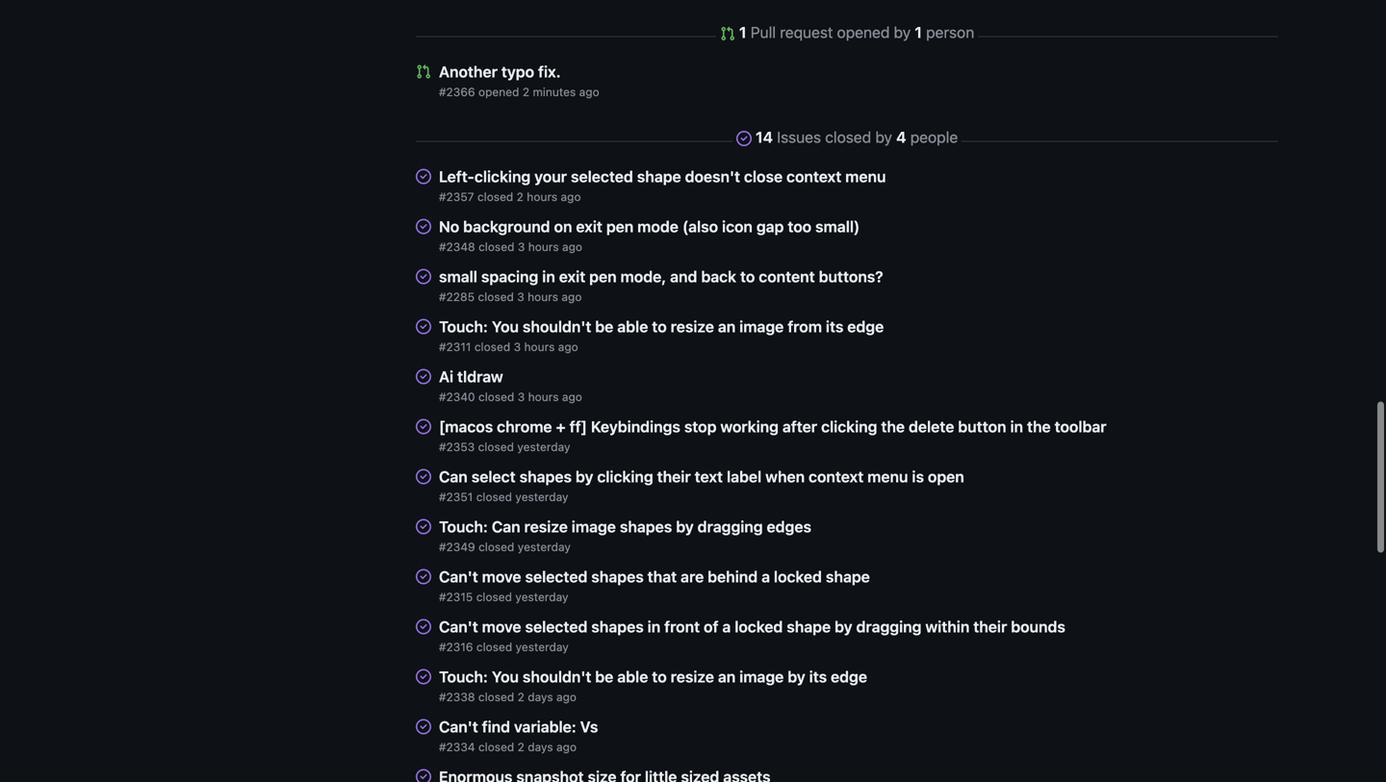 Task type: vqa. For each thing, say whether or not it's contained in the screenshot.
code icon
no



Task type: locate. For each thing, give the bounding box(es) containing it.
small spacing in exit pen mode, and back to content buttons? #2285 closed 3 hours ago
[[439, 268, 884, 304]]

2 you from the top
[[492, 668, 519, 686]]

shouldn't for touch: you shouldn't be able to resize an image by its edge
[[523, 668, 592, 686]]

1 vertical spatial selected
[[525, 568, 588, 586]]

selected inside can't move selected shapes in front of a locked shape by dragging within their bounds #2316 closed yesterday
[[525, 618, 588, 636]]

0 vertical spatial context
[[787, 168, 842, 186]]

0 horizontal spatial can
[[439, 468, 468, 486]]

pen left mode,
[[589, 268, 617, 286]]

1 be from the top
[[595, 318, 614, 336]]

can select shapes by clicking their text label when context menu is open link
[[439, 468, 965, 486]]

closed up background
[[478, 190, 513, 204]]

2 vertical spatial touch:
[[439, 668, 488, 686]]

3 up chrome
[[518, 390, 525, 404]]

ago inside can't find variable: vs #2334 closed 2 days ago
[[557, 741, 577, 754]]

1 vertical spatial resize
[[524, 518, 568, 536]]

1 vertical spatial exit
[[559, 268, 586, 286]]

closed image for can't move selected shapes that are behind a locked shape
[[416, 570, 431, 585]]

1 vertical spatial can't
[[439, 618, 478, 636]]

its inside 'touch: you shouldn't be able to resize an image from its edge #2311 closed 3 hours ago'
[[826, 318, 844, 336]]

can't up #2316
[[439, 618, 478, 636]]

shape inside can't move selected shapes in front of a locked shape by dragging within their bounds #2316 closed yesterday
[[787, 618, 831, 636]]

1 touch: from the top
[[439, 318, 488, 336]]

closed image for can select shapes by clicking their text label when context menu is open
[[416, 469, 431, 485]]

2 vertical spatial shape
[[787, 618, 831, 636]]

an down can't move selected shapes in front of a locked shape by dragging within their bounds #2316 closed yesterday at the bottom of the page
[[718, 668, 736, 686]]

selected inside the can't move selected shapes that are behind a locked shape #2315 closed yesterday
[[525, 568, 588, 586]]

to down small spacing in exit pen mode, and back to content buttons? #2285 closed 3 hours ago
[[652, 318, 667, 336]]

1 horizontal spatial the
[[1027, 418, 1051, 436]]

0 vertical spatial can't
[[439, 568, 478, 586]]

in inside '[macos chrome + ff] keybindings stop working after clicking the delete button in the toolbar #2353 closed yesterday'
[[1010, 418, 1024, 436]]

by inside touch: can resize image shapes by dragging edges #2349 closed yesterday
[[676, 518, 694, 536]]

2 vertical spatial clicking
[[597, 468, 653, 486]]

1 vertical spatial shape
[[826, 568, 870, 586]]

closed inside the can't move selected shapes that are behind a locked shape #2315 closed yesterday
[[476, 591, 512, 604]]

image for by
[[740, 668, 784, 686]]

touch: you shouldn't be able to resize an image from its edge link
[[439, 318, 884, 336]]

touch: up #2311
[[439, 318, 488, 336]]

1 vertical spatial move
[[482, 618, 521, 636]]

0 vertical spatial selected
[[571, 168, 633, 186]]

ago inside small spacing in exit pen mode, and back to content buttons? #2285 closed 3 hours ago
[[562, 290, 582, 304]]

touch: inside touch: can resize image shapes by dragging edges #2349 closed yesterday
[[439, 518, 488, 536]]

its down can't move selected shapes in front of a locked shape by dragging within their bounds #2316 closed yesterday at the bottom of the page
[[809, 668, 827, 686]]

2 vertical spatial resize
[[671, 668, 714, 686]]

closed image for touch: you shouldn't be able to resize an image from its edge
[[416, 319, 431, 335]]

be down small spacing in exit pen mode, and back to content buttons? #2285 closed 3 hours ago
[[595, 318, 614, 336]]

clicking up touch: can resize image shapes by dragging edges link at the bottom
[[597, 468, 653, 486]]

hours down spacing
[[528, 290, 558, 304]]

0 vertical spatial be
[[595, 318, 614, 336]]

pull
[[751, 23, 776, 41]]

yesterday down select
[[516, 491, 569, 504]]

1 horizontal spatial in
[[648, 618, 661, 636]]

ago inside ai tldraw #2340 closed 3 hours ago
[[562, 390, 582, 404]]

be inside touch: you shouldn't be able to resize an image by its edge #2338 closed 2 days ago
[[595, 668, 614, 686]]

3 down spacing
[[517, 290, 525, 304]]

0 vertical spatial edge
[[848, 318, 884, 336]]

closed image for no background on exit pen mode (also icon gap too small)
[[416, 219, 431, 234]]

1 vertical spatial able
[[617, 668, 648, 686]]

a right of at the right of the page
[[722, 618, 731, 636]]

2 shouldn't from the top
[[523, 668, 592, 686]]

3 up ai tldraw #2340 closed 3 hours ago
[[514, 340, 521, 354]]

hours up +
[[528, 390, 559, 404]]

after
[[783, 418, 818, 436]]

hours inside small spacing in exit pen mode, and back to content buttons? #2285 closed 3 hours ago
[[528, 290, 558, 304]]

issues
[[777, 128, 821, 146]]

closed image for can't move selected shapes in front of a locked shape by dragging within their bounds
[[416, 620, 431, 635]]

to inside 'touch: you shouldn't be able to resize an image from its edge #2311 closed 3 hours ago'
[[652, 318, 667, 336]]

0 vertical spatial shape
[[637, 168, 681, 186]]

a inside can't move selected shapes in front of a locked shape by dragging within their bounds #2316 closed yesterday
[[722, 618, 731, 636]]

1 horizontal spatial dragging
[[856, 618, 922, 636]]

0 vertical spatial shouldn't
[[523, 318, 592, 336]]

exit
[[576, 218, 603, 236], [559, 268, 586, 286]]

closed image
[[416, 219, 431, 234], [416, 269, 431, 285], [416, 319, 431, 335], [416, 419, 431, 435], [416, 469, 431, 485], [416, 519, 431, 535], [416, 570, 431, 585], [416, 620, 431, 635], [416, 770, 431, 783]]

pen left mode
[[606, 218, 634, 236]]

0 vertical spatial resize
[[671, 318, 714, 336]]

touch:
[[439, 318, 488, 336], [439, 518, 488, 536], [439, 668, 488, 686]]

closed inside left-clicking your selected shape doesn't close context menu #2357 closed 2 hours ago
[[478, 190, 513, 204]]

closed right the #2349
[[479, 541, 515, 554]]

open
[[928, 468, 965, 486]]

shouldn't
[[523, 318, 592, 336], [523, 668, 592, 686]]

shouldn't inside touch: you shouldn't be able to resize an image by its edge #2338 closed 2 days ago
[[523, 668, 592, 686]]

their
[[657, 468, 691, 486], [974, 618, 1007, 636]]

shapes inside can select shapes by clicking their text label when context menu is open #2351 closed yesterday
[[520, 468, 572, 486]]

request
[[780, 23, 833, 41]]

1 right git pull request icon
[[739, 23, 747, 41]]

0 vertical spatial dragging
[[698, 518, 763, 536]]

dragging up behind
[[698, 518, 763, 536]]

opened down the another typo fix. link
[[479, 85, 519, 99]]

left-clicking your selected shape doesn't close context menu link
[[439, 168, 886, 186]]

image inside 'touch: you shouldn't be able to resize an image from its edge #2311 closed 3 hours ago'
[[740, 318, 784, 336]]

closed image
[[416, 169, 431, 184], [416, 369, 431, 385], [416, 670, 431, 685], [416, 720, 431, 735]]

1 vertical spatial shouldn't
[[523, 668, 592, 686]]

3 touch: from the top
[[439, 668, 488, 686]]

yesterday inside can select shapes by clicking their text label when context menu is open #2351 closed yesterday
[[516, 491, 569, 504]]

of
[[704, 618, 719, 636]]

closed inside 'touch: you shouldn't be able to resize an image from its edge #2311 closed 3 hours ago'
[[475, 340, 510, 354]]

can't for can't move selected shapes that are behind a locked shape
[[439, 568, 478, 586]]

a inside the can't move selected shapes that are behind a locked shape #2315 closed yesterday
[[762, 568, 770, 586]]

shapes down touch: can resize image shapes by dragging edges #2349 closed yesterday
[[592, 568, 644, 586]]

touch: for touch: you shouldn't be able to resize an image from its edge
[[439, 318, 488, 336]]

2 up background
[[517, 190, 524, 204]]

2 vertical spatial image
[[740, 668, 784, 686]]

pen inside small spacing in exit pen mode, and back to content buttons? #2285 closed 3 hours ago
[[589, 268, 617, 286]]

image up can't move selected shapes that are behind a locked shape link
[[572, 518, 616, 536]]

2 closed image from the top
[[416, 369, 431, 385]]

2 able from the top
[[617, 668, 648, 686]]

touch: up #2338
[[439, 668, 488, 686]]

to for by
[[652, 668, 667, 686]]

closed inside can't move selected shapes in front of a locked shape by dragging within their bounds #2316 closed yesterday
[[477, 641, 512, 654]]

yesterday inside can't move selected shapes in front of a locked shape by dragging within their bounds #2316 closed yesterday
[[516, 641, 569, 654]]

0 vertical spatial pen
[[606, 218, 634, 236]]

dragging left within
[[856, 618, 922, 636]]

0 horizontal spatial in
[[542, 268, 555, 286]]

you down spacing
[[492, 318, 519, 336]]

1 vertical spatial to
[[652, 318, 667, 336]]

exit right 'on'
[[576, 218, 603, 236]]

menu down 14 issues         closed by 4 people
[[846, 168, 886, 186]]

closed up select
[[478, 440, 514, 454]]

yesterday down +
[[517, 440, 570, 454]]

0 vertical spatial image
[[740, 318, 784, 336]]

3 down background
[[518, 240, 525, 254]]

(also
[[682, 218, 718, 236]]

0 vertical spatial can
[[439, 468, 468, 486]]

able inside 'touch: you shouldn't be able to resize an image from its edge #2311 closed 3 hours ago'
[[617, 318, 648, 336]]

0 horizontal spatial a
[[722, 618, 731, 636]]

1 the from the left
[[881, 418, 905, 436]]

shapes right select
[[520, 468, 572, 486]]

be up 'vs'
[[595, 668, 614, 686]]

1 horizontal spatial a
[[762, 568, 770, 586]]

keybindings
[[591, 418, 681, 436]]

closed down background
[[479, 240, 515, 254]]

1 vertical spatial locked
[[735, 618, 783, 636]]

0 vertical spatial locked
[[774, 568, 822, 586]]

can inside touch: can resize image shapes by dragging edges #2349 closed yesterday
[[492, 518, 521, 536]]

git pull request image
[[416, 64, 431, 79]]

0 vertical spatial to
[[740, 268, 755, 286]]

can't inside can't find variable: vs #2334 closed 2 days ago
[[439, 718, 478, 737]]

0 vertical spatial move
[[482, 568, 521, 586]]

clicking
[[475, 168, 531, 186], [821, 418, 878, 436], [597, 468, 653, 486]]

closed image for ai
[[416, 369, 431, 385]]

shapes inside can't move selected shapes in front of a locked shape by dragging within their bounds #2316 closed yesterday
[[592, 618, 644, 636]]

pen for mode,
[[589, 268, 617, 286]]

3 closed image from the top
[[416, 670, 431, 685]]

exit down 'on'
[[559, 268, 586, 286]]

move
[[482, 568, 521, 586], [482, 618, 521, 636]]

2 down the typo
[[523, 85, 530, 99]]

1 vertical spatial can
[[492, 518, 521, 536]]

1 vertical spatial in
[[1010, 418, 1024, 436]]

0 horizontal spatial clicking
[[475, 168, 531, 186]]

locked right of at the right of the page
[[735, 618, 783, 636]]

touch: up the #2349
[[439, 518, 488, 536]]

no
[[439, 218, 460, 236]]

resize for touch: you shouldn't be able to resize an image by its edge
[[671, 668, 714, 686]]

opened inside another typo fix. #2366 opened 2 minutes ago
[[479, 85, 519, 99]]

1 shouldn't from the top
[[523, 318, 592, 336]]

menu inside can select shapes by clicking their text label when context menu is open #2351 closed yesterday
[[868, 468, 908, 486]]

0 horizontal spatial 1
[[739, 23, 747, 41]]

#2348
[[439, 240, 475, 254]]

0 vertical spatial days
[[528, 691, 553, 704]]

move inside can't move selected shapes in front of a locked shape by dragging within their bounds #2316 closed yesterday
[[482, 618, 521, 636]]

1 vertical spatial opened
[[479, 85, 519, 99]]

you for touch: you shouldn't be able to resize an image from its edge
[[492, 318, 519, 336]]

locked
[[774, 568, 822, 586], [735, 618, 783, 636]]

clicking right after
[[821, 418, 878, 436]]

2 down 'can't find variable: vs' link
[[518, 741, 525, 754]]

#2311
[[439, 340, 471, 354]]

edge
[[848, 318, 884, 336], [831, 668, 868, 686]]

1 1 from the left
[[739, 23, 747, 41]]

its for by
[[809, 668, 827, 686]]

context down issues
[[787, 168, 842, 186]]

2 be from the top
[[595, 668, 614, 686]]

you inside 'touch: you shouldn't be able to resize an image from its edge #2311 closed 3 hours ago'
[[492, 318, 519, 336]]

are
[[681, 568, 704, 586]]

image left from
[[740, 318, 784, 336]]

an inside 'touch: you shouldn't be able to resize an image from its edge #2311 closed 3 hours ago'
[[718, 318, 736, 336]]

1 horizontal spatial opened
[[837, 23, 890, 41]]

shouldn't down spacing
[[523, 318, 592, 336]]

1 vertical spatial image
[[572, 518, 616, 536]]

edge inside 'touch: you shouldn't be able to resize an image from its edge #2311 closed 3 hours ago'
[[848, 318, 884, 336]]

shapes down the can't move selected shapes that are behind a locked shape #2315 closed yesterday
[[592, 618, 644, 636]]

3
[[518, 240, 525, 254], [517, 290, 525, 304], [514, 340, 521, 354], [518, 390, 525, 404]]

yesterday
[[517, 440, 570, 454], [516, 491, 569, 504], [518, 541, 571, 554], [516, 591, 569, 604], [516, 641, 569, 654]]

selected for in
[[525, 618, 588, 636]]

locked inside the can't move selected shapes that are behind a locked shape #2315 closed yesterday
[[774, 568, 822, 586]]

1 vertical spatial clicking
[[821, 418, 878, 436]]

2 1 from the left
[[915, 23, 922, 41]]

0 vertical spatial you
[[492, 318, 519, 336]]

you up the find at the left bottom
[[492, 668, 519, 686]]

clicking inside can select shapes by clicking their text label when context menu is open #2351 closed yesterday
[[597, 468, 653, 486]]

menu
[[846, 168, 886, 186], [868, 468, 908, 486]]

2 vertical spatial in
[[648, 618, 661, 636]]

4 closed image from the top
[[416, 720, 431, 735]]

be for touch: you shouldn't be able to resize an image by its edge
[[595, 668, 614, 686]]

a for behind
[[762, 568, 770, 586]]

2
[[523, 85, 530, 99], [517, 190, 524, 204], [518, 691, 525, 704], [518, 741, 525, 754]]

2 move from the top
[[482, 618, 521, 636]]

yesterday down touch: can resize image shapes by dragging edges link at the bottom
[[518, 541, 571, 554]]

1 left person
[[915, 23, 922, 41]]

hours up ai tldraw #2340 closed 3 hours ago
[[524, 340, 555, 354]]

gap
[[757, 218, 784, 236]]

1 vertical spatial touch:
[[439, 518, 488, 536]]

closed image for [macos chrome + ff] keybindings stop working after clicking the delete button in the toolbar
[[416, 419, 431, 435]]

spacing
[[481, 268, 539, 286]]

in inside small spacing in exit pen mode, and back to content buttons? #2285 closed 3 hours ago
[[542, 268, 555, 286]]

an
[[718, 318, 736, 336], [718, 668, 736, 686]]

can
[[439, 468, 468, 486], [492, 518, 521, 536]]

git pull request image
[[720, 26, 735, 41]]

touch: for touch: can resize image shapes by dragging edges
[[439, 518, 488, 536]]

closed right #2316
[[477, 641, 512, 654]]

stop
[[684, 418, 717, 436]]

touch: inside 'touch: you shouldn't be able to resize an image from its edge #2311 closed 3 hours ago'
[[439, 318, 488, 336]]

2 can't from the top
[[439, 618, 478, 636]]

you inside touch: you shouldn't be able to resize an image by its edge #2338 closed 2 days ago
[[492, 668, 519, 686]]

a right behind
[[762, 568, 770, 586]]

locked inside can't move selected shapes in front of a locked shape by dragging within their bounds #2316 closed yesterday
[[735, 618, 783, 636]]

1 days from the top
[[528, 691, 553, 704]]

4 closed image from the top
[[416, 419, 431, 435]]

chrome
[[497, 418, 552, 436]]

resize inside touch: you shouldn't be able to resize an image by its edge #2338 closed 2 days ago
[[671, 668, 714, 686]]

edge inside touch: you shouldn't be able to resize an image by its edge #2338 closed 2 days ago
[[831, 668, 868, 686]]

able for from
[[617, 318, 648, 336]]

can up the #2351 at the bottom of page
[[439, 468, 468, 486]]

pen for mode
[[606, 218, 634, 236]]

close
[[744, 168, 783, 186]]

0 vertical spatial touch:
[[439, 318, 488, 336]]

move inside the can't move selected shapes that are behind a locked shape #2315 closed yesterday
[[482, 568, 521, 586]]

their left text
[[657, 468, 691, 486]]

able
[[617, 318, 648, 336], [617, 668, 648, 686]]

exit for on
[[576, 218, 603, 236]]

shouldn't up variable: at the left
[[523, 668, 592, 686]]

too
[[788, 218, 812, 236]]

2 horizontal spatial clicking
[[821, 418, 878, 436]]

ago inside left-clicking your selected shape doesn't close context menu #2357 closed 2 hours ago
[[561, 190, 581, 204]]

closed inside '[macos chrome + ff] keybindings stop working after clicking the delete button in the toolbar #2353 closed yesterday'
[[478, 440, 514, 454]]

pen
[[606, 218, 634, 236], [589, 268, 617, 286]]

hours down your
[[527, 190, 558, 204]]

can down select
[[492, 518, 521, 536]]

an down back at right top
[[718, 318, 736, 336]]

can't
[[439, 568, 478, 586], [439, 618, 478, 636], [439, 718, 478, 737]]

to
[[740, 268, 755, 286], [652, 318, 667, 336], [652, 668, 667, 686]]

context right when
[[809, 468, 864, 486]]

2 up 'can't find variable: vs' link
[[518, 691, 525, 704]]

icon
[[722, 218, 753, 236]]

2 days from the top
[[528, 741, 553, 754]]

2 vertical spatial selected
[[525, 618, 588, 636]]

[macos
[[439, 418, 493, 436]]

1 able from the top
[[617, 318, 648, 336]]

yesterday up variable: at the left
[[516, 641, 569, 654]]

can't up #2334
[[439, 718, 478, 737]]

shouldn't for touch: you shouldn't be able to resize an image from its edge
[[523, 318, 592, 336]]

days up variable: at the left
[[528, 691, 553, 704]]

1 closed image from the top
[[416, 169, 431, 184]]

6 closed image from the top
[[416, 519, 431, 535]]

can't up #2315
[[439, 568, 478, 586]]

+
[[556, 418, 566, 436]]

1 vertical spatial their
[[974, 618, 1007, 636]]

closed right issues
[[825, 128, 872, 146]]

vs
[[580, 718, 598, 737]]

mode
[[638, 218, 679, 236]]

closed inside touch: you shouldn't be able to resize an image by its edge #2338 closed 2 days ago
[[478, 691, 514, 704]]

2 inside can't find variable: vs #2334 closed 2 days ago
[[518, 741, 525, 754]]

0 horizontal spatial opened
[[479, 85, 519, 99]]

1 closed image from the top
[[416, 219, 431, 234]]

closed inside touch: can resize image shapes by dragging edges #2349 closed yesterday
[[479, 541, 515, 554]]

shouldn't inside 'touch: you shouldn't be able to resize an image from its edge #2311 closed 3 hours ago'
[[523, 318, 592, 336]]

to inside small spacing in exit pen mode, and back to content buttons? #2285 closed 3 hours ago
[[740, 268, 755, 286]]

can't find variable: vs #2334 closed 2 days ago
[[439, 718, 598, 754]]

ago inside touch: you shouldn't be able to resize an image by its edge #2338 closed 2 days ago
[[557, 691, 577, 704]]

7 closed image from the top
[[416, 570, 431, 585]]

can't inside can't move selected shapes in front of a locked shape by dragging within their bounds #2316 closed yesterday
[[439, 618, 478, 636]]

2 vertical spatial can't
[[439, 718, 478, 737]]

touch: for touch: you shouldn't be able to resize an image by its edge
[[439, 668, 488, 686]]

1 vertical spatial an
[[718, 668, 736, 686]]

0 vertical spatial in
[[542, 268, 555, 286]]

2 vertical spatial to
[[652, 668, 667, 686]]

able inside touch: you shouldn't be able to resize an image by its edge #2338 closed 2 days ago
[[617, 668, 648, 686]]

image
[[740, 318, 784, 336], [572, 518, 616, 536], [740, 668, 784, 686]]

in right button
[[1010, 418, 1024, 436]]

1 vertical spatial pen
[[589, 268, 617, 286]]

1 horizontal spatial can
[[492, 518, 521, 536]]

locked down edges
[[774, 568, 822, 586]]

its inside touch: you shouldn't be able to resize an image by its edge #2338 closed 2 days ago
[[809, 668, 827, 686]]

hours
[[527, 190, 558, 204], [528, 240, 559, 254], [528, 290, 558, 304], [524, 340, 555, 354], [528, 390, 559, 404]]

closed right #2315
[[476, 591, 512, 604]]

1 vertical spatial a
[[722, 618, 731, 636]]

0 vertical spatial clicking
[[475, 168, 531, 186]]

closed down tldraw
[[479, 390, 514, 404]]

0 horizontal spatial the
[[881, 418, 905, 436]]

1 vertical spatial menu
[[868, 468, 908, 486]]

1 horizontal spatial clicking
[[597, 468, 653, 486]]

closed down select
[[476, 491, 512, 504]]

image down can't move selected shapes in front of a locked shape by dragging within their bounds #2316 closed yesterday at the bottom of the page
[[740, 668, 784, 686]]

#2353
[[439, 440, 475, 454]]

yesterday right #2315
[[516, 591, 569, 604]]

1 vertical spatial be
[[595, 668, 614, 686]]

1 can't from the top
[[439, 568, 478, 586]]

2 inside touch: you shouldn't be able to resize an image by its edge #2338 closed 2 days ago
[[518, 691, 525, 704]]

2 the from the left
[[1027, 418, 1051, 436]]

1 vertical spatial days
[[528, 741, 553, 754]]

0 vertical spatial able
[[617, 318, 648, 336]]

image for from
[[740, 318, 784, 336]]

is
[[912, 468, 924, 486]]

can't find variable: vs link
[[439, 718, 598, 737]]

image inside touch: you shouldn't be able to resize an image by its edge #2338 closed 2 days ago
[[740, 668, 784, 686]]

1 move from the top
[[482, 568, 521, 586]]

dragging inside touch: can resize image shapes by dragging edges #2349 closed yesterday
[[698, 518, 763, 536]]

shapes
[[520, 468, 572, 486], [620, 518, 672, 536], [592, 568, 644, 586], [592, 618, 644, 636]]

a for of
[[722, 618, 731, 636]]

#2285
[[439, 290, 475, 304]]

selected inside left-clicking your selected shape doesn't close context menu #2357 closed 2 hours ago
[[571, 168, 633, 186]]

2 closed image from the top
[[416, 269, 431, 285]]

shape inside the can't move selected shapes that are behind a locked shape #2315 closed yesterday
[[826, 568, 870, 586]]

another typo fix. link
[[439, 63, 561, 81]]

dragging
[[698, 518, 763, 536], [856, 618, 922, 636]]

[macos chrome + ff] keybindings stop working after clicking the delete button in the toolbar link
[[439, 418, 1107, 436]]

their inside can select shapes by clicking their text label when context menu is open #2351 closed yesterday
[[657, 468, 691, 486]]

pen inside no background on exit pen mode (also icon gap too small) #2348 closed 3 hours ago
[[606, 218, 634, 236]]

1 horizontal spatial their
[[974, 618, 1007, 636]]

closed up the find at the left bottom
[[478, 691, 514, 704]]

touch: you shouldn't be able to resize an image by its edge #2338 closed 2 days ago
[[439, 668, 868, 704]]

3 inside ai tldraw #2340 closed 3 hours ago
[[518, 390, 525, 404]]

menu left is
[[868, 468, 908, 486]]

issue closed image
[[736, 131, 752, 146]]

shape inside left-clicking your selected shape doesn't close context menu #2357 closed 2 hours ago
[[637, 168, 681, 186]]

to down front at the bottom
[[652, 668, 667, 686]]

0 horizontal spatial dragging
[[698, 518, 763, 536]]

the left toolbar
[[1027, 418, 1051, 436]]

0 vertical spatial menu
[[846, 168, 886, 186]]

2 touch: from the top
[[439, 518, 488, 536]]

3 can't from the top
[[439, 718, 478, 737]]

its right from
[[826, 318, 844, 336]]

touch: inside touch: you shouldn't be able to resize an image by its edge #2338 closed 2 days ago
[[439, 668, 488, 686]]

yesterday inside '[macos chrome + ff] keybindings stop working after clicking the delete button in the toolbar #2353 closed yesterday'
[[517, 440, 570, 454]]

can't inside the can't move selected shapes that are behind a locked shape #2315 closed yesterday
[[439, 568, 478, 586]]

1 horizontal spatial 1
[[915, 23, 922, 41]]

ai
[[439, 368, 454, 386]]

closed down the find at the left bottom
[[478, 741, 514, 754]]

1 you from the top
[[492, 318, 519, 336]]

0 vertical spatial an
[[718, 318, 736, 336]]

0 vertical spatial a
[[762, 568, 770, 586]]

hours inside no background on exit pen mode (also icon gap too small) #2348 closed 3 hours ago
[[528, 240, 559, 254]]

exit inside no background on exit pen mode (also icon gap too small) #2348 closed 3 hours ago
[[576, 218, 603, 236]]

shapes up can't move selected shapes that are behind a locked shape link
[[620, 518, 672, 536]]

0 vertical spatial their
[[657, 468, 691, 486]]

2 horizontal spatial in
[[1010, 418, 1024, 436]]

hours down 'on'
[[528, 240, 559, 254]]

opened right request
[[837, 23, 890, 41]]

8 closed image from the top
[[416, 620, 431, 635]]

1 vertical spatial edge
[[831, 668, 868, 686]]

exit inside small spacing in exit pen mode, and back to content buttons? #2285 closed 3 hours ago
[[559, 268, 586, 286]]

0 vertical spatial exit
[[576, 218, 603, 236]]

5 closed image from the top
[[416, 469, 431, 485]]

the left delete
[[881, 418, 905, 436]]

locked for of
[[735, 618, 783, 636]]

days down variable: at the left
[[528, 741, 553, 754]]

closed down spacing
[[478, 290, 514, 304]]

2 an from the top
[[718, 668, 736, 686]]

closed up tldraw
[[475, 340, 510, 354]]

when
[[766, 468, 805, 486]]

1 vertical spatial dragging
[[856, 618, 922, 636]]

resize inside 'touch: you shouldn't be able to resize an image from its edge #2311 closed 3 hours ago'
[[671, 318, 714, 336]]

in right spacing
[[542, 268, 555, 286]]

touch: can resize image shapes by dragging edges link
[[439, 518, 812, 536]]

an inside touch: you shouldn't be able to resize an image by its edge #2338 closed 2 days ago
[[718, 668, 736, 686]]

you
[[492, 318, 519, 336], [492, 668, 519, 686]]

selected for that
[[525, 568, 588, 586]]

resize for touch: you shouldn't be able to resize an image from its edge
[[671, 318, 714, 336]]

clicking left your
[[475, 168, 531, 186]]

in left front at the bottom
[[648, 618, 661, 636]]

their right within
[[974, 618, 1007, 636]]

1 vertical spatial you
[[492, 668, 519, 686]]

closed image for touch: can resize image shapes by dragging edges
[[416, 519, 431, 535]]

ff]
[[570, 418, 587, 436]]

small spacing in exit pen mode, and back to content buttons? link
[[439, 268, 884, 286]]

to right back at right top
[[740, 268, 755, 286]]

0 vertical spatial its
[[826, 318, 844, 336]]

3 closed image from the top
[[416, 319, 431, 335]]

1 an from the top
[[718, 318, 736, 336]]

0 horizontal spatial their
[[657, 468, 691, 486]]

1 vertical spatial context
[[809, 468, 864, 486]]

be
[[595, 318, 614, 336], [595, 668, 614, 686]]

closed image for can't
[[416, 720, 431, 735]]

1 vertical spatial its
[[809, 668, 827, 686]]

clicking inside left-clicking your selected shape doesn't close context menu #2357 closed 2 hours ago
[[475, 168, 531, 186]]

ai tldraw link
[[439, 368, 503, 386]]

in inside can't move selected shapes in front of a locked shape by dragging within their bounds #2316 closed yesterday
[[648, 618, 661, 636]]



Task type: describe. For each thing, give the bounding box(es) containing it.
closed inside small spacing in exit pen mode, and back to content buttons? #2285 closed 3 hours ago
[[478, 290, 514, 304]]

3 inside small spacing in exit pen mode, and back to content buttons? #2285 closed 3 hours ago
[[517, 290, 525, 304]]

closed inside no background on exit pen mode (also icon gap too small) #2348 closed 3 hours ago
[[479, 240, 515, 254]]

dragging inside can't move selected shapes in front of a locked shape by dragging within their bounds #2316 closed yesterday
[[856, 618, 922, 636]]

yesterday inside touch: can resize image shapes by dragging edges #2349 closed yesterday
[[518, 541, 571, 554]]

can't move selected shapes in front of a locked shape by dragging within their bounds link
[[439, 618, 1066, 636]]

ago inside another typo fix. #2366 opened 2 minutes ago
[[579, 85, 600, 99]]

that
[[648, 568, 677, 586]]

button
[[958, 418, 1007, 436]]

context inside left-clicking your selected shape doesn't close context menu #2357 closed 2 hours ago
[[787, 168, 842, 186]]

be for touch: you shouldn't be able to resize an image from its edge
[[595, 318, 614, 336]]

ago inside no background on exit pen mode (also icon gap too small) #2348 closed 3 hours ago
[[562, 240, 583, 254]]

by inside can select shapes by clicking their text label when context menu is open #2351 closed yesterday
[[576, 468, 594, 486]]

#2315
[[439, 591, 473, 604]]

ai tldraw #2340 closed 3 hours ago
[[439, 368, 582, 404]]

small
[[439, 268, 478, 286]]

by inside touch: you shouldn't be able to resize an image by its edge #2338 closed 2 days ago
[[788, 668, 806, 686]]

left-clicking your selected shape doesn't close context menu #2357 closed 2 hours ago
[[439, 168, 886, 204]]

closed image for small spacing in exit pen mode, and back to content buttons?
[[416, 269, 431, 285]]

behind
[[708, 568, 758, 586]]

back
[[701, 268, 737, 286]]

edge for touch: you shouldn't be able to resize an image from its edge
[[848, 318, 884, 336]]

menu inside left-clicking your selected shape doesn't close context menu #2357 closed 2 hours ago
[[846, 168, 886, 186]]

shape for behind
[[826, 568, 870, 586]]

context inside can select shapes by clicking their text label when context menu is open #2351 closed yesterday
[[809, 468, 864, 486]]

buttons?
[[819, 268, 884, 286]]

small)
[[816, 218, 860, 236]]

people
[[911, 128, 958, 146]]

edge for touch: you shouldn't be able to resize an image by its edge
[[831, 668, 868, 686]]

an for by
[[718, 668, 736, 686]]

variable:
[[514, 718, 577, 737]]

background
[[463, 218, 550, 236]]

doesn't
[[685, 168, 740, 186]]

can't move selected shapes that are behind a locked shape link
[[439, 568, 870, 586]]

#2349
[[439, 541, 475, 554]]

ago inside 'touch: you shouldn't be able to resize an image from its edge #2311 closed 3 hours ago'
[[558, 340, 578, 354]]

able for by
[[617, 668, 648, 686]]

hours inside left-clicking your selected shape doesn't close context menu #2357 closed 2 hours ago
[[527, 190, 558, 204]]

shapes inside the can't move selected shapes that are behind a locked shape #2315 closed yesterday
[[592, 568, 644, 586]]

exit for in
[[559, 268, 586, 286]]

yesterday inside the can't move selected shapes that are behind a locked shape #2315 closed yesterday
[[516, 591, 569, 604]]

select
[[472, 468, 516, 486]]

#2366
[[439, 85, 475, 99]]

mode,
[[621, 268, 666, 286]]

closed inside can select shapes by clicking their text label when context menu is open #2351 closed yesterday
[[476, 491, 512, 504]]

by inside can't move selected shapes in front of a locked shape by dragging within their bounds #2316 closed yesterday
[[835, 618, 853, 636]]

0 vertical spatial opened
[[837, 23, 890, 41]]

content
[[759, 268, 815, 286]]

#2334
[[439, 741, 475, 754]]

no background on exit pen mode (also icon gap too small) #2348 closed 3 hours ago
[[439, 218, 860, 254]]

3 inside no background on exit pen mode (also icon gap too small) #2348 closed 3 hours ago
[[518, 240, 525, 254]]

[macos chrome + ff] keybindings stop working after clicking the delete button in the toolbar #2353 closed yesterday
[[439, 418, 1107, 454]]

working
[[721, 418, 779, 436]]

touch: you shouldn't be able to resize an image by its edge link
[[439, 668, 868, 686]]

14 issues         closed by 4 people
[[756, 128, 958, 146]]

fix.
[[538, 63, 561, 81]]

on
[[554, 218, 572, 236]]

tldraw
[[457, 368, 503, 386]]

front
[[664, 618, 700, 636]]

closed image for touch:
[[416, 670, 431, 685]]

bounds
[[1011, 618, 1066, 636]]

can't for can't find variable: vs
[[439, 718, 478, 737]]

can select shapes by clicking their text label when context menu is open #2351 closed yesterday
[[439, 468, 965, 504]]

touch: you shouldn't be able to resize an image from its edge #2311 closed 3 hours ago
[[439, 318, 884, 354]]

move for can't move selected shapes that are behind a locked shape
[[482, 568, 521, 586]]

closed inside can't find variable: vs #2334 closed 2 days ago
[[478, 741, 514, 754]]

2 inside another typo fix. #2366 opened 2 minutes ago
[[523, 85, 530, 99]]

hours inside 'touch: you shouldn't be able to resize an image from its edge #2311 closed 3 hours ago'
[[524, 340, 555, 354]]

an for from
[[718, 318, 736, 336]]

14
[[756, 128, 773, 146]]

can inside can select shapes by clicking their text label when context menu is open #2351 closed yesterday
[[439, 468, 468, 486]]

delete
[[909, 418, 955, 436]]

hours inside ai tldraw #2340 closed 3 hours ago
[[528, 390, 559, 404]]

can't for can't move selected shapes in front of a locked shape by dragging within their bounds
[[439, 618, 478, 636]]

label
[[727, 468, 762, 486]]

to for from
[[652, 318, 667, 336]]

and
[[670, 268, 698, 286]]

person
[[926, 23, 975, 41]]

#2338
[[439, 691, 475, 704]]

clicking inside '[macos chrome + ff] keybindings stop working after clicking the delete button in the toolbar #2353 closed yesterday'
[[821, 418, 878, 436]]

closed image for left-
[[416, 169, 431, 184]]

closed inside ai tldraw #2340 closed 3 hours ago
[[479, 390, 514, 404]]

left-
[[439, 168, 475, 186]]

another typo fix. #2366 opened 2 minutes ago
[[439, 63, 600, 99]]

#2357
[[439, 190, 474, 204]]

within
[[926, 618, 970, 636]]

touch: can resize image shapes by dragging edges #2349 closed yesterday
[[439, 518, 812, 554]]

minutes
[[533, 85, 576, 99]]

can't move selected shapes in front of a locked shape by dragging within their bounds #2316 closed yesterday
[[439, 618, 1066, 654]]

image inside touch: can resize image shapes by dragging edges #2349 closed yesterday
[[572, 518, 616, 536]]

#2340
[[439, 390, 475, 404]]

locked for behind
[[774, 568, 822, 586]]

#2316
[[439, 641, 473, 654]]

toolbar
[[1055, 418, 1107, 436]]

typo
[[502, 63, 534, 81]]

2 inside left-clicking your selected shape doesn't close context menu #2357 closed 2 hours ago
[[517, 190, 524, 204]]

can't move selected shapes that are behind a locked shape #2315 closed yesterday
[[439, 568, 870, 604]]

shape for of
[[787, 618, 831, 636]]

from
[[788, 318, 822, 336]]

3 inside 'touch: you shouldn't be able to resize an image from its edge #2311 closed 3 hours ago'
[[514, 340, 521, 354]]

9 closed image from the top
[[416, 770, 431, 783]]

text
[[695, 468, 723, 486]]

find
[[482, 718, 510, 737]]

#2351
[[439, 491, 473, 504]]

edges
[[767, 518, 812, 536]]

their inside can't move selected shapes in front of a locked shape by dragging within their bounds #2316 closed yesterday
[[974, 618, 1007, 636]]

you for touch: you shouldn't be able to resize an image by its edge
[[492, 668, 519, 686]]

your
[[535, 168, 567, 186]]

4
[[897, 128, 907, 146]]

resize inside touch: can resize image shapes by dragging edges #2349 closed yesterday
[[524, 518, 568, 536]]

days inside can't find variable: vs #2334 closed 2 days ago
[[528, 741, 553, 754]]

its for from
[[826, 318, 844, 336]]

another
[[439, 63, 498, 81]]

shapes inside touch: can resize image shapes by dragging edges #2349 closed yesterday
[[620, 518, 672, 536]]

no background on exit pen mode (also icon gap too small) link
[[439, 218, 860, 236]]

move for can't move selected shapes in front of a locked shape by dragging within their bounds
[[482, 618, 521, 636]]

1 pull request opened by 1 person
[[739, 23, 975, 41]]

days inside touch: you shouldn't be able to resize an image by its edge #2338 closed 2 days ago
[[528, 691, 553, 704]]



